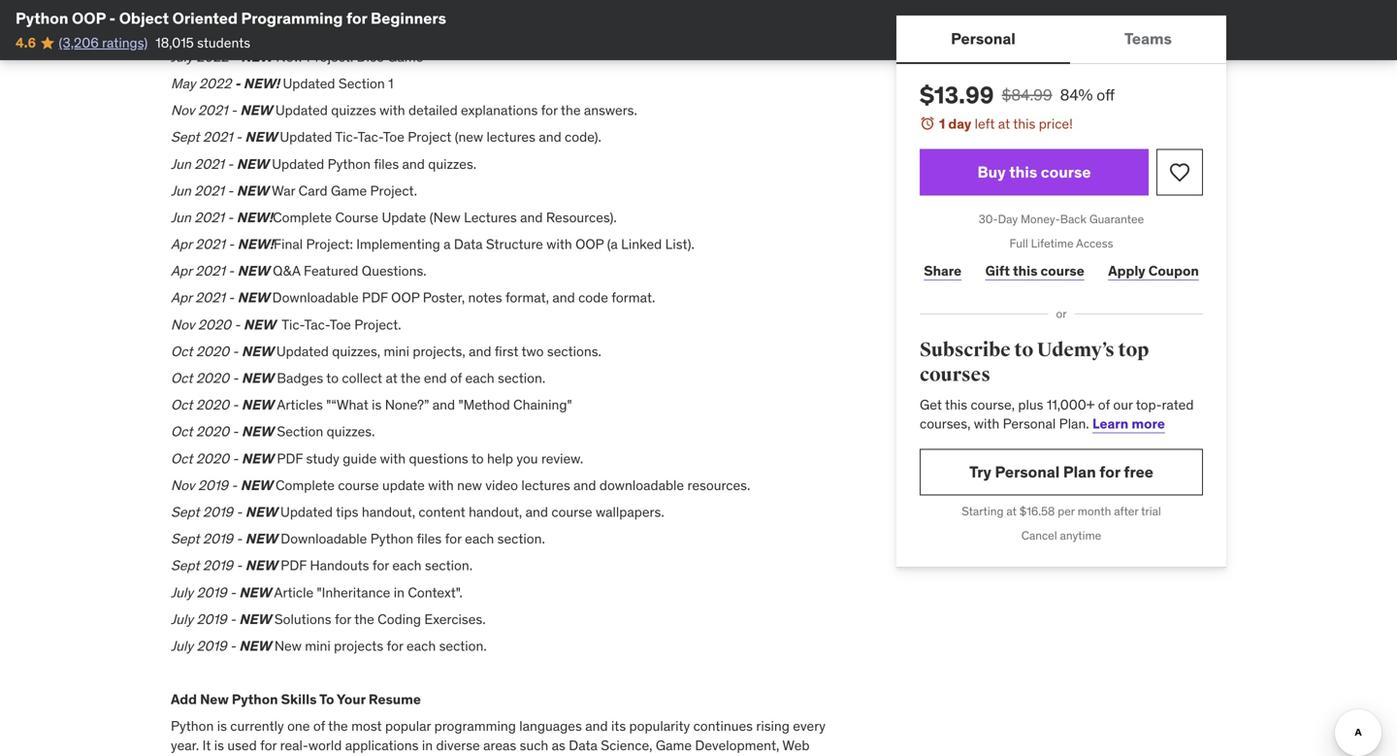 Task type: vqa. For each thing, say whether or not it's contained in the screenshot.


Task type: locate. For each thing, give the bounding box(es) containing it.
articles
[[277, 396, 323, 414]]

1 horizontal spatial of
[[450, 369, 462, 387]]

0 vertical spatial 2022
[[237, 21, 269, 39]]

course down lifetime
[[1041, 262, 1085, 279]]

toe
[[383, 128, 405, 146], [330, 316, 351, 333]]

5 oct from the top
[[171, 450, 193, 467]]

new! up q&a on the top of the page
[[237, 235, 274, 253]]

section.
[[498, 369, 546, 387], [498, 530, 545, 547], [425, 557, 473, 574], [439, 637, 487, 655]]

0 vertical spatial lectures
[[487, 128, 536, 146]]

4 oct from the top
[[171, 423, 193, 440]]

0 horizontal spatial game
[[331, 182, 367, 199]]

1 vertical spatial of
[[1098, 396, 1110, 413]]

1 vertical spatial jun
[[171, 182, 191, 199]]

1 horizontal spatial toe
[[383, 128, 405, 146]]

war
[[272, 182, 295, 199]]

1 horizontal spatial in
[[422, 736, 433, 754]]

1 inside november 2022 - new how to iterate over instances. july 2022 - new new project: dice game may 2022 - new! updated section 1 nov 2021 - new updated quizzes with detailed explanations for the answers. sept 2021 - new updated tic-tac-toe project (new lectures and code). jun 2021 - new updated python files and quizzes. jun 2021 - new war card game project. jun 2021 - new! complete course update (new lectures and resources). apr 2021 - new! final project: implementing a data structure with oop (a linked list). apr 2021 - new q&a featured questions. apr 2021 - new downloadable pdf oop poster, notes format, and code format. nov 2020 - new tic-tac-toe project. oct 2020 - new updated quizzes, mini projects, and first two sections. oct 2020 - new badges to collect at the end of each section. oct 2020 - new articles ""what is none?" and "method chaining" oct 2020 - new section quizzes. oct 2020 - new pdf study guide with questions to help you review. nov 2019 - new complete course update with new video lectures and downloadable resources. sept 2019 - new updated tips handout, content handout, and course wallpapers. sept 2019 - new downloadable python files for each section. sept 2019 - new pdf handouts for each section. july 2019 - new article "inheritance in context". july 2019 - new solutions for the coding exercises. july 2019 - new new mini projects for each section.
[[388, 75, 394, 92]]

data inside the add new python skills to your resume python is currently one of the most popular programming languages and its popularity continues rising every year. it is used for real-world applications in diverse areas such as data science, game development, web development, machine learning, artificial intelligence, and many more. learning object oriented programmi
[[569, 736, 598, 754]]

in inside the add new python skills to your resume python is currently one of the most popular programming languages and its popularity continues rising every year. it is used for real-world applications in diverse areas such as data science, game development, web development, machine learning, artificial intelligence, and many more. learning object oriented programmi
[[422, 736, 433, 754]]

1 horizontal spatial tic-
[[335, 128, 358, 146]]

1 nov from the top
[[171, 101, 195, 119]]

0 vertical spatial personal
[[951, 29, 1016, 48]]

0 horizontal spatial of
[[313, 717, 325, 735]]

the inside the add new python skills to your resume python is currently one of the most popular programming languages and its popularity continues rising every year. it is used for real-world applications in diverse areas such as data science, game development, web development, machine learning, artificial intelligence, and many more. learning object oriented programmi
[[328, 717, 348, 735]]

4 july from the top
[[171, 637, 193, 655]]

of right end
[[450, 369, 462, 387]]

complete down card
[[273, 209, 332, 226]]

1 apr from the top
[[171, 235, 192, 253]]

artificial
[[373, 755, 423, 756]]

tic- down q&a on the top of the page
[[282, 316, 304, 333]]

questions
[[409, 450, 469, 467]]

object up ratings)
[[119, 8, 169, 28]]

2 nov from the top
[[171, 316, 195, 333]]

oriented down 'continues'
[[703, 755, 757, 756]]

with down course,
[[974, 415, 1000, 432]]

python down quizzes
[[328, 155, 371, 173]]

most
[[351, 717, 382, 735]]

1 horizontal spatial tac-
[[358, 128, 383, 146]]

1 vertical spatial apr
[[171, 262, 192, 280]]

and up structure
[[520, 209, 543, 226]]

for down coding
[[387, 637, 403, 655]]

1 vertical spatial nov
[[171, 316, 195, 333]]

1 vertical spatial in
[[422, 736, 433, 754]]

0 vertical spatial oriented
[[172, 8, 238, 28]]

84%
[[1060, 85, 1093, 105]]

2 vertical spatial jun
[[171, 209, 191, 226]]

2 vertical spatial apr
[[171, 289, 192, 306]]

0 vertical spatial is
[[372, 396, 382, 414]]

this inside get this course, plus 11,000+ of our top-rated courses, with personal plan.
[[945, 396, 968, 413]]

1 vertical spatial downloadable
[[281, 530, 367, 547]]

0 vertical spatial in
[[394, 584, 405, 601]]

real-
[[280, 736, 308, 754]]

downloadable
[[272, 289, 359, 306], [281, 530, 367, 547]]

0 vertical spatial apr
[[171, 235, 192, 253]]

game down over
[[387, 48, 423, 65]]

0 vertical spatial data
[[454, 235, 483, 253]]

1 jun from the top
[[171, 155, 191, 173]]

2 apr from the top
[[171, 262, 192, 280]]

0 vertical spatial project:
[[307, 48, 353, 65]]

popular
[[385, 717, 431, 735]]

complete
[[273, 209, 332, 226], [276, 476, 335, 494]]

format,
[[506, 289, 549, 306]]

1 vertical spatial 2022
[[196, 48, 229, 65]]

oct
[[171, 343, 193, 360], [171, 369, 193, 387], [171, 396, 193, 414], [171, 423, 193, 440], [171, 450, 193, 467]]

this right 'buy'
[[1010, 162, 1038, 182]]

personal up $13.99
[[951, 29, 1016, 48]]

notes
[[468, 289, 502, 306]]

and down end
[[433, 396, 455, 414]]

(3,206 ratings)
[[59, 34, 148, 51]]

0 vertical spatial quizzes.
[[428, 155, 477, 173]]

oop down questions.
[[391, 289, 420, 306]]

two
[[522, 343, 544, 360]]

(3,206
[[59, 34, 99, 51]]

every
[[793, 717, 826, 735]]

course inside gift this course link
[[1041, 262, 1085, 279]]

handout, down video
[[469, 503, 522, 521]]

0 vertical spatial nov
[[171, 101, 195, 119]]

toe left project
[[383, 128, 405, 146]]

a
[[444, 235, 451, 253]]

2 oct from the top
[[171, 369, 193, 387]]

for down content
[[445, 530, 462, 547]]

0 vertical spatial tac-
[[358, 128, 383, 146]]

python oop - object oriented programming for beginners
[[16, 8, 446, 28]]

new down the solutions
[[275, 637, 302, 655]]

downloadable up handouts
[[281, 530, 367, 547]]

2022
[[237, 21, 269, 39], [196, 48, 229, 65], [199, 75, 231, 92]]

0 vertical spatial toe
[[383, 128, 405, 146]]

collect
[[342, 369, 382, 387]]

new
[[457, 476, 482, 494]]

section up quizzes
[[339, 75, 385, 92]]

in up coding
[[394, 584, 405, 601]]

1 handout, from the left
[[362, 503, 415, 521]]

sections.
[[547, 343, 602, 360]]

new!
[[243, 75, 280, 92], [237, 209, 273, 226], [237, 235, 274, 253]]

is right it
[[214, 736, 224, 754]]

access
[[1077, 236, 1114, 251]]

3 oct from the top
[[171, 396, 193, 414]]

is right ""what
[[372, 396, 382, 414]]

pdf down questions.
[[362, 289, 388, 306]]

0 horizontal spatial 1
[[388, 75, 394, 92]]

coupon
[[1149, 262, 1199, 279]]

1 horizontal spatial data
[[569, 736, 598, 754]]

1 vertical spatial new
[[275, 637, 302, 655]]

2 vertical spatial at
[[1007, 504, 1017, 519]]

new down programming
[[276, 48, 303, 65]]

updated up quizzes
[[283, 75, 335, 92]]

toe up quizzes,
[[330, 316, 351, 333]]

beginners
[[371, 8, 446, 28]]

1 vertical spatial lectures
[[522, 476, 570, 494]]

month
[[1078, 504, 1112, 519]]

at right left
[[998, 115, 1010, 132]]

article
[[274, 584, 314, 601]]

1 horizontal spatial object
[[660, 755, 700, 756]]

udemy's
[[1037, 338, 1115, 362]]

1 horizontal spatial development,
[[695, 736, 780, 754]]

1 vertical spatial is
[[217, 717, 227, 735]]

in down popular
[[422, 736, 433, 754]]

new! down students at the left top of the page
[[243, 75, 280, 92]]

0 vertical spatial of
[[450, 369, 462, 387]]

apply
[[1109, 262, 1146, 279]]

this
[[1013, 115, 1036, 132], [1010, 162, 1038, 182], [1013, 262, 1038, 279], [945, 396, 968, 413]]

guide
[[343, 450, 377, 467]]

1 horizontal spatial mini
[[384, 343, 410, 360]]

2 vertical spatial game
[[656, 736, 692, 754]]

$84.99
[[1002, 85, 1053, 105]]

$13.99
[[920, 81, 994, 110]]

1
[[388, 75, 394, 92], [939, 115, 946, 132]]

0 horizontal spatial oop
[[72, 8, 106, 28]]

development, down 'continues'
[[695, 736, 780, 754]]

python up the "year."
[[171, 717, 214, 735]]

and down review.
[[574, 476, 596, 494]]

alarm image
[[920, 115, 936, 131]]

1 vertical spatial toe
[[330, 316, 351, 333]]

for right how
[[346, 8, 367, 28]]

answers.
[[584, 101, 637, 119]]

at right collect on the left of page
[[386, 369, 398, 387]]

0 vertical spatial at
[[998, 115, 1010, 132]]

2022 down november
[[196, 48, 229, 65]]

sept
[[171, 128, 199, 146], [171, 503, 199, 521], [171, 530, 199, 547], [171, 557, 199, 574]]

downloadable down featured
[[272, 289, 359, 306]]

1 horizontal spatial handout,
[[469, 503, 522, 521]]

to inside subscribe to udemy's top courses
[[1015, 338, 1034, 362]]

0 vertical spatial jun
[[171, 155, 191, 173]]

object down popularity
[[660, 755, 700, 756]]

of inside get this course, plus 11,000+ of our top-rated courses, with personal plan.
[[1098, 396, 1110, 413]]

files down content
[[417, 530, 442, 547]]

handouts
[[310, 557, 369, 574]]

continues
[[694, 717, 753, 735]]

tips
[[336, 503, 359, 521]]

3 apr from the top
[[171, 289, 192, 306]]

2021
[[198, 101, 228, 119], [203, 128, 233, 146], [194, 155, 224, 173], [194, 182, 224, 199], [194, 209, 224, 226], [195, 235, 225, 253], [195, 262, 225, 280], [195, 289, 225, 306]]

this for buy
[[1010, 162, 1038, 182]]

new right 'add' on the left bottom
[[200, 691, 229, 708]]

0 vertical spatial mini
[[384, 343, 410, 360]]

0 horizontal spatial data
[[454, 235, 483, 253]]

0 horizontal spatial quizzes.
[[327, 423, 375, 440]]

is left currently
[[217, 717, 227, 735]]

buy this course button
[[920, 149, 1149, 196]]

1 july from the top
[[171, 48, 193, 65]]

intelligence,
[[426, 755, 500, 756]]

0 vertical spatial object
[[119, 8, 169, 28]]

quizzes
[[331, 101, 376, 119]]

0 vertical spatial new!
[[243, 75, 280, 92]]

1 vertical spatial data
[[569, 736, 598, 754]]

tic- down quizzes
[[335, 128, 358, 146]]

1 vertical spatial at
[[386, 369, 398, 387]]

0 horizontal spatial object
[[119, 8, 169, 28]]

files
[[374, 155, 399, 173], [417, 530, 442, 547]]

poster,
[[423, 289, 465, 306]]

this inside button
[[1010, 162, 1038, 182]]

tac- down featured
[[304, 316, 330, 333]]

1 vertical spatial development,
[[171, 755, 255, 756]]

0 vertical spatial complete
[[273, 209, 332, 226]]

project: up featured
[[306, 235, 353, 253]]

0 horizontal spatial toe
[[330, 316, 351, 333]]

0 horizontal spatial handout,
[[362, 503, 415, 521]]

0 vertical spatial project.
[[370, 182, 417, 199]]

tab list
[[897, 16, 1227, 64]]

oriented
[[172, 8, 238, 28], [703, 755, 757, 756]]

0 vertical spatial 1
[[388, 75, 394, 92]]

the up projects
[[354, 610, 374, 628]]

1 down iterate
[[388, 75, 394, 92]]

personal up $16.58
[[995, 462, 1060, 482]]

2 vertical spatial is
[[214, 736, 224, 754]]

data
[[454, 235, 483, 253], [569, 736, 598, 754]]

2 vertical spatial new
[[200, 691, 229, 708]]

2 sept from the top
[[171, 503, 199, 521]]

complete down study
[[276, 476, 335, 494]]

learn more link
[[1093, 415, 1165, 432]]

2 vertical spatial nov
[[171, 476, 195, 494]]

2019
[[198, 476, 228, 494], [203, 503, 233, 521], [203, 530, 233, 547], [203, 557, 233, 574], [196, 584, 227, 601], [196, 610, 227, 628], [196, 637, 227, 655]]

2 vertical spatial of
[[313, 717, 325, 735]]

section down articles
[[277, 423, 323, 440]]

back
[[1061, 212, 1087, 227]]

1 right alarm image
[[939, 115, 946, 132]]

oop left (a at top
[[576, 235, 604, 253]]

0 vertical spatial oop
[[72, 8, 106, 28]]

1 vertical spatial quizzes.
[[327, 423, 375, 440]]

try personal plan for free link
[[920, 449, 1203, 495]]

pdf up article
[[281, 557, 307, 574]]

personal button
[[897, 16, 1070, 62]]

quizzes. down the (new
[[428, 155, 477, 173]]

files up update
[[374, 155, 399, 173]]

exercises.
[[425, 610, 486, 628]]

cancel
[[1022, 528, 1058, 543]]

gift this course link
[[982, 252, 1089, 290]]

1 vertical spatial oriented
[[703, 755, 757, 756]]

each down content
[[465, 530, 494, 547]]

structure
[[486, 235, 543, 253]]

this right gift
[[1013, 262, 1038, 279]]

popularity
[[629, 717, 690, 735]]

updated
[[283, 75, 335, 92], [276, 101, 328, 119], [280, 128, 332, 146], [272, 155, 324, 173], [276, 343, 329, 360], [281, 503, 333, 521]]

the
[[561, 101, 581, 119], [401, 369, 421, 387], [354, 610, 374, 628], [328, 717, 348, 735]]

and down the areas
[[503, 755, 526, 756]]

oriented inside the add new python skills to your resume python is currently one of the most popular programming languages and its popularity continues rising every year. it is used for real-world applications in diverse areas such as data science, game development, web development, machine learning, artificial intelligence, and many more. learning object oriented programmi
[[703, 755, 757, 756]]

languages
[[520, 717, 582, 735]]

1 horizontal spatial oop
[[391, 289, 420, 306]]

0 horizontal spatial mini
[[305, 637, 331, 655]]

1 vertical spatial object
[[660, 755, 700, 756]]

2 vertical spatial new!
[[237, 235, 274, 253]]

0 horizontal spatial files
[[374, 155, 399, 173]]

"method
[[459, 396, 510, 414]]

tac- down quizzes
[[358, 128, 383, 146]]

for right explanations
[[541, 101, 558, 119]]

0 vertical spatial pdf
[[362, 289, 388, 306]]

data up more.
[[569, 736, 598, 754]]

for up the machine
[[260, 736, 277, 754]]

mini right quizzes,
[[384, 343, 410, 360]]

python up currently
[[232, 691, 278, 708]]

project: down how
[[307, 48, 353, 65]]

updated up card
[[280, 128, 332, 146]]

the up the world
[[328, 717, 348, 735]]

30-day money-back guarantee full lifetime access
[[979, 212, 1144, 251]]

our
[[1114, 396, 1133, 413]]

game down popularity
[[656, 736, 692, 754]]

2022 right november
[[237, 21, 269, 39]]

one
[[287, 717, 310, 735]]

game
[[387, 48, 423, 65], [331, 182, 367, 199], [656, 736, 692, 754]]

content
[[419, 503, 466, 521]]

1 vertical spatial section
[[277, 423, 323, 440]]

chaining"
[[513, 396, 572, 414]]

1 vertical spatial personal
[[1003, 415, 1056, 432]]

personal inside get this course, plus 11,000+ of our top-rated courses, with personal plan.
[[1003, 415, 1056, 432]]

python
[[16, 8, 68, 28], [328, 155, 371, 173], [370, 530, 414, 547], [232, 691, 278, 708], [171, 717, 214, 735]]

try personal plan for free
[[970, 462, 1154, 482]]

development, down it
[[171, 755, 255, 756]]

course down review.
[[552, 503, 593, 521]]

at inside november 2022 - new how to iterate over instances. july 2022 - new new project: dice game may 2022 - new! updated section 1 nov 2021 - new updated quizzes with detailed explanations for the answers. sept 2021 - new updated tic-tac-toe project (new lectures and code). jun 2021 - new updated python files and quizzes. jun 2021 - new war card game project. jun 2021 - new! complete course update (new lectures and resources). apr 2021 - new! final project: implementing a data structure with oop (a linked list). apr 2021 - new q&a featured questions. apr 2021 - new downloadable pdf oop poster, notes format, and code format. nov 2020 - new tic-tac-toe project. oct 2020 - new updated quizzes, mini projects, and first two sections. oct 2020 - new badges to collect at the end of each section. oct 2020 - new articles ""what is none?" and "method chaining" oct 2020 - new section quizzes. oct 2020 - new pdf study guide with questions to help you review. nov 2019 - new complete course update with new video lectures and downloadable resources. sept 2019 - new updated tips handout, content handout, and course wallpapers. sept 2019 - new downloadable python files for each section. sept 2019 - new pdf handouts for each section. july 2019 - new article "inheritance in context". july 2019 - new solutions for the coding exercises. july 2019 - new new mini projects for each section.
[[386, 369, 398, 387]]

1 vertical spatial tic-
[[282, 316, 304, 333]]

november
[[171, 21, 234, 39]]

new
[[282, 21, 314, 39], [241, 48, 273, 65], [240, 101, 272, 119], [245, 128, 277, 146], [237, 155, 269, 173], [237, 182, 269, 199], [237, 262, 270, 280], [237, 289, 269, 306], [243, 316, 276, 333], [242, 343, 273, 360], [242, 369, 274, 387], [242, 396, 274, 414], [242, 423, 274, 440], [242, 450, 274, 467], [240, 476, 273, 494], [245, 503, 278, 521], [245, 530, 278, 547], [245, 557, 278, 574], [239, 584, 271, 601], [239, 610, 271, 628], [239, 637, 271, 655]]

1 vertical spatial oop
[[576, 235, 604, 253]]

buy this course
[[978, 162, 1091, 182]]

1 vertical spatial files
[[417, 530, 442, 547]]

2 horizontal spatial of
[[1098, 396, 1110, 413]]

handout, down update
[[362, 503, 415, 521]]

of inside november 2022 - new how to iterate over instances. july 2022 - new new project: dice game may 2022 - new! updated section 1 nov 2021 - new updated quizzes with detailed explanations for the answers. sept 2021 - new updated tic-tac-toe project (new lectures and code). jun 2021 - new updated python files and quizzes. jun 2021 - new war card game project. jun 2021 - new! complete course update (new lectures and resources). apr 2021 - new! final project: implementing a data structure with oop (a linked list). apr 2021 - new q&a featured questions. apr 2021 - new downloadable pdf oop poster, notes format, and code format. nov 2020 - new tic-tac-toe project. oct 2020 - new updated quizzes, mini projects, and first two sections. oct 2020 - new badges to collect at the end of each section. oct 2020 - new articles ""what is none?" and "method chaining" oct 2020 - new section quizzes. oct 2020 - new pdf study guide with questions to help you review. nov 2019 - new complete course update with new video lectures and downloadable resources. sept 2019 - new updated tips handout, content handout, and course wallpapers. sept 2019 - new downloadable python files for each section. sept 2019 - new pdf handouts for each section. july 2019 - new article "inheritance in context". july 2019 - new solutions for the coding exercises. july 2019 - new new mini projects for each section.
[[450, 369, 462, 387]]

2 horizontal spatial game
[[656, 736, 692, 754]]

after
[[1114, 504, 1139, 519]]

data inside november 2022 - new how to iterate over instances. july 2022 - new new project: dice game may 2022 - new! updated section 1 nov 2021 - new updated quizzes with detailed explanations for the answers. sept 2021 - new updated tic-tac-toe project (new lectures and code). jun 2021 - new updated python files and quizzes. jun 2021 - new war card game project. jun 2021 - new! complete course update (new lectures and resources). apr 2021 - new! final project: implementing a data structure with oop (a linked list). apr 2021 - new q&a featured questions. apr 2021 - new downloadable pdf oop poster, notes format, and code format. nov 2020 - new tic-tac-toe project. oct 2020 - new updated quizzes, mini projects, and first two sections. oct 2020 - new badges to collect at the end of each section. oct 2020 - new articles ""what is none?" and "method chaining" oct 2020 - new section quizzes. oct 2020 - new pdf study guide with questions to help you review. nov 2019 - new complete course update with new video lectures and downloadable resources. sept 2019 - new updated tips handout, content handout, and course wallpapers. sept 2019 - new downloadable python files for each section. sept 2019 - new pdf handouts for each section. july 2019 - new article "inheritance in context". july 2019 - new solutions for the coding exercises. july 2019 - new new mini projects for each section.
[[454, 235, 483, 253]]

1 vertical spatial tac-
[[304, 316, 330, 333]]

project. up update
[[370, 182, 417, 199]]



Task type: describe. For each thing, give the bounding box(es) containing it.
to right how
[[347, 21, 359, 39]]

with up content
[[428, 476, 454, 494]]

project
[[408, 128, 452, 146]]

wishlist image
[[1169, 161, 1192, 184]]

1 project: from the top
[[307, 48, 353, 65]]

more
[[1132, 415, 1165, 432]]

to left help
[[472, 450, 484, 467]]

programming
[[241, 8, 343, 28]]

0 vertical spatial game
[[387, 48, 423, 65]]

plus
[[1019, 396, 1044, 413]]

1 vertical spatial project.
[[354, 316, 401, 333]]

final
[[274, 235, 303, 253]]

world
[[308, 736, 342, 754]]

get
[[920, 396, 942, 413]]

resume
[[369, 691, 421, 708]]

such
[[520, 736, 549, 754]]

machine
[[258, 755, 310, 756]]

3 sept from the top
[[171, 530, 199, 547]]

resources).
[[546, 209, 617, 226]]

the left end
[[401, 369, 421, 387]]

each down coding
[[407, 637, 436, 655]]

1 vertical spatial complete
[[276, 476, 335, 494]]

this for gift
[[1013, 262, 1038, 279]]

""what
[[326, 396, 369, 414]]

and down project
[[402, 155, 425, 173]]

is inside november 2022 - new how to iterate over instances. july 2022 - new new project: dice game may 2022 - new! updated section 1 nov 2021 - new updated quizzes with detailed explanations for the answers. sept 2021 - new updated tic-tac-toe project (new lectures and code). jun 2021 - new updated python files and quizzes. jun 2021 - new war card game project. jun 2021 - new! complete course update (new lectures and resources). apr 2021 - new! final project: implementing a data structure with oop (a linked list). apr 2021 - new q&a featured questions. apr 2021 - new downloadable pdf oop poster, notes format, and code format. nov 2020 - new tic-tac-toe project. oct 2020 - new updated quizzes, mini projects, and first two sections. oct 2020 - new badges to collect at the end of each section. oct 2020 - new articles ""what is none?" and "method chaining" oct 2020 - new section quizzes. oct 2020 - new pdf study guide with questions to help you review. nov 2019 - new complete course update with new video lectures and downloadable resources. sept 2019 - new updated tips handout, content handout, and course wallpapers. sept 2019 - new downloadable python files for each section. sept 2019 - new pdf handouts for each section. july 2019 - new article "inheritance in context". july 2019 - new solutions for the coding exercises. july 2019 - new new mini projects for each section.
[[372, 396, 382, 414]]

update
[[382, 476, 425, 494]]

list).
[[665, 235, 695, 253]]

review.
[[542, 450, 584, 467]]

solutions
[[275, 610, 332, 628]]

0 horizontal spatial oriented
[[172, 8, 238, 28]]

projects,
[[413, 343, 466, 360]]

and left code). on the left top
[[539, 128, 562, 146]]

add new python skills to your resume python is currently one of the most popular programming languages and its popularity continues rising every year. it is used for real-world applications in diverse areas such as data science, game development, web development, machine learning, artificial intelligence, and many more. learning object oriented programmi
[[171, 691, 842, 756]]

help
[[487, 450, 513, 467]]

with inside get this course, plus 11,000+ of our top-rated courses, with personal plan.
[[974, 415, 1000, 432]]

game inside the add new python skills to your resume python is currently one of the most popular programming languages and its popularity continues rising every year. it is used for real-world applications in diverse areas such as data science, game development, web development, machine learning, artificial intelligence, and many more. learning object oriented programmi
[[656, 736, 692, 754]]

to left collect on the left of page
[[326, 369, 339, 387]]

personal inside 'button'
[[951, 29, 1016, 48]]

as
[[552, 736, 566, 754]]

or
[[1056, 306, 1067, 321]]

"inheritance
[[317, 584, 390, 601]]

2 vertical spatial personal
[[995, 462, 1060, 482]]

gift this course
[[986, 262, 1085, 279]]

section. down video
[[498, 530, 545, 547]]

top-
[[1136, 396, 1162, 413]]

1 oct from the top
[[171, 343, 193, 360]]

buy
[[978, 162, 1006, 182]]

in inside november 2022 - new how to iterate over instances. july 2022 - new new project: dice game may 2022 - new! updated section 1 nov 2021 - new updated quizzes with detailed explanations for the answers. sept 2021 - new updated tic-tac-toe project (new lectures and code). jun 2021 - new updated python files and quizzes. jun 2021 - new war card game project. jun 2021 - new! complete course update (new lectures and resources). apr 2021 - new! final project: implementing a data structure with oop (a linked list). apr 2021 - new q&a featured questions. apr 2021 - new downloadable pdf oop poster, notes format, and code format. nov 2020 - new tic-tac-toe project. oct 2020 - new updated quizzes, mini projects, and first two sections. oct 2020 - new badges to collect at the end of each section. oct 2020 - new articles ""what is none?" and "method chaining" oct 2020 - new section quizzes. oct 2020 - new pdf study guide with questions to help you review. nov 2019 - new complete course update with new video lectures and downloadable resources. sept 2019 - new updated tips handout, content handout, and course wallpapers. sept 2019 - new downloadable python files for each section. sept 2019 - new pdf handouts for each section. july 2019 - new article "inheritance in context". july 2019 - new solutions for the coding exercises. july 2019 - new new mini projects for each section.
[[394, 584, 405, 601]]

badges
[[277, 369, 323, 387]]

instances.
[[435, 21, 496, 39]]

2 project: from the top
[[306, 235, 353, 253]]

video
[[485, 476, 518, 494]]

with right quizzes
[[380, 101, 405, 119]]

3 july from the top
[[171, 610, 193, 628]]

science,
[[601, 736, 653, 754]]

2 july from the top
[[171, 584, 193, 601]]

areas
[[483, 736, 517, 754]]

web
[[783, 736, 810, 754]]

apply coupon button
[[1105, 252, 1203, 290]]

first
[[495, 343, 519, 360]]

year.
[[171, 736, 199, 754]]

try
[[970, 462, 992, 482]]

1 horizontal spatial 1
[[939, 115, 946, 132]]

quizzes,
[[332, 343, 381, 360]]

card
[[299, 182, 328, 199]]

4 sept from the top
[[171, 557, 199, 574]]

0 horizontal spatial tic-
[[282, 316, 304, 333]]

it
[[202, 736, 211, 754]]

this down $84.99
[[1013, 115, 1036, 132]]

with up update
[[380, 450, 406, 467]]

1 horizontal spatial section
[[339, 75, 385, 92]]

teams
[[1125, 29, 1172, 48]]

2 jun from the top
[[171, 182, 191, 199]]

0 vertical spatial tic-
[[335, 128, 358, 146]]

subscribe to udemy's top courses
[[920, 338, 1149, 387]]

add
[[171, 691, 197, 708]]

off
[[1097, 85, 1115, 105]]

1 horizontal spatial files
[[417, 530, 442, 547]]

linked
[[621, 235, 662, 253]]

4.6
[[16, 34, 36, 51]]

new inside the add new python skills to your resume python is currently one of the most popular programming languages and its popularity continues rising every year. it is used for real-world applications in diverse areas such as data science, game development, web development, machine learning, artificial intelligence, and many more. learning object oriented programmi
[[200, 691, 229, 708]]

share button
[[920, 252, 966, 290]]

code
[[579, 289, 608, 306]]

and left its
[[585, 717, 608, 735]]

2 vertical spatial pdf
[[281, 557, 307, 574]]

at inside starting at $16.58 per month after trial cancel anytime
[[1007, 504, 1017, 519]]

end
[[424, 369, 447, 387]]

how
[[317, 21, 344, 39]]

updated left tips
[[281, 503, 333, 521]]

0 vertical spatial new
[[276, 48, 303, 65]]

course
[[335, 209, 379, 226]]

11,000+
[[1047, 396, 1095, 413]]

and left first on the left of the page
[[469, 343, 492, 360]]

updated up badges
[[276, 343, 329, 360]]

trial
[[1141, 504, 1162, 519]]

ratings)
[[102, 34, 148, 51]]

0 vertical spatial downloadable
[[272, 289, 359, 306]]

iterate
[[363, 21, 402, 39]]

section. down two
[[498, 369, 546, 387]]

starting
[[962, 504, 1004, 519]]

dice
[[357, 48, 384, 65]]

november 2022 - new how to iterate over instances. july 2022 - new new project: dice game may 2022 - new! updated section 1 nov 2021 - new updated quizzes with detailed explanations for the answers. sept 2021 - new updated tic-tac-toe project (new lectures and code). jun 2021 - new updated python files and quizzes. jun 2021 - new war card game project. jun 2021 - new! complete course update (new lectures and resources). apr 2021 - new! final project: implementing a data structure with oop (a linked list). apr 2021 - new q&a featured questions. apr 2021 - new downloadable pdf oop poster, notes format, and code format. nov 2020 - new tic-tac-toe project. oct 2020 - new updated quizzes, mini projects, and first two sections. oct 2020 - new badges to collect at the end of each section. oct 2020 - new articles ""what is none?" and "method chaining" oct 2020 - new section quizzes. oct 2020 - new pdf study guide with questions to help you review. nov 2019 - new complete course update with new video lectures and downloadable resources. sept 2019 - new updated tips handout, content handout, and course wallpapers. sept 2019 - new downloadable python files for each section. sept 2019 - new pdf handouts for each section. july 2019 - new article "inheritance in context". july 2019 - new solutions for the coding exercises. july 2019 - new new mini projects for each section.
[[171, 21, 751, 655]]

for up "inheritance
[[373, 557, 389, 574]]

0 horizontal spatial development,
[[171, 755, 255, 756]]

learning
[[603, 755, 656, 756]]

you
[[517, 450, 538, 467]]

1 vertical spatial mini
[[305, 637, 331, 655]]

python down update
[[370, 530, 414, 547]]

object inside the add new python skills to your resume python is currently one of the most popular programming languages and its popularity continues rising every year. it is used for real-world applications in diverse areas such as data science, game development, web development, machine learning, artificial intelligence, and many more. learning object oriented programmi
[[660, 755, 700, 756]]

format.
[[612, 289, 655, 306]]

section. down the exercises.
[[439, 637, 487, 655]]

3 nov from the top
[[171, 476, 195, 494]]

projects
[[334, 637, 384, 655]]

the up code). on the left top
[[561, 101, 581, 119]]

guarantee
[[1090, 212, 1144, 227]]

and left code at left
[[553, 289, 575, 306]]

course,
[[971, 396, 1015, 413]]

(new
[[455, 128, 483, 146]]

none?"
[[385, 396, 429, 414]]

updated left quizzes
[[276, 101, 328, 119]]

q&a
[[273, 262, 301, 280]]

each up "method
[[465, 369, 495, 387]]

for left free
[[1100, 462, 1121, 482]]

0 horizontal spatial tac-
[[304, 316, 330, 333]]

course down guide
[[338, 476, 379, 494]]

to
[[319, 691, 334, 708]]

share
[[924, 262, 962, 279]]

tab list containing personal
[[897, 16, 1227, 64]]

top
[[1119, 338, 1149, 362]]

1 vertical spatial game
[[331, 182, 367, 199]]

code).
[[565, 128, 602, 146]]

lectures
[[464, 209, 517, 226]]

and down you
[[526, 503, 548, 521]]

each up the context".
[[392, 557, 422, 574]]

learning,
[[313, 755, 370, 756]]

1 vertical spatial new!
[[237, 209, 273, 226]]

currently
[[230, 717, 284, 735]]

30-
[[979, 212, 998, 227]]

1 vertical spatial pdf
[[277, 450, 303, 467]]

2 vertical spatial oop
[[391, 289, 420, 306]]

1 horizontal spatial quizzes.
[[428, 155, 477, 173]]

this for get
[[945, 396, 968, 413]]

updated up war
[[272, 155, 324, 173]]

section. up the context".
[[425, 557, 473, 574]]

2 handout, from the left
[[469, 503, 522, 521]]

plan.
[[1059, 415, 1090, 432]]

for inside the add new python skills to your resume python is currently one of the most popular programming languages and its popularity continues rising every year. it is used for real-world applications in diverse areas such as data science, game development, web development, machine learning, artificial intelligence, and many more. learning object oriented programmi
[[260, 736, 277, 754]]

featured
[[304, 262, 359, 280]]

for down "inheritance
[[335, 610, 351, 628]]

of inside the add new python skills to your resume python is currently one of the most popular programming languages and its popularity continues rising every year. it is used for real-world applications in diverse areas such as data science, game development, web development, machine learning, artificial intelligence, and many more. learning object oriented programmi
[[313, 717, 325, 735]]

learn more
[[1093, 415, 1165, 432]]

courses,
[[920, 415, 971, 432]]

full
[[1010, 236, 1029, 251]]

course inside buy this course button
[[1041, 162, 1091, 182]]

questions.
[[362, 262, 427, 280]]

python up 4.6
[[16, 8, 68, 28]]

0 vertical spatial development,
[[695, 736, 780, 754]]

with down resources).
[[547, 235, 572, 253]]

3 jun from the top
[[171, 209, 191, 226]]

rated
[[1162, 396, 1194, 413]]

2 horizontal spatial oop
[[576, 235, 604, 253]]

1 sept from the top
[[171, 128, 199, 146]]

2 vertical spatial 2022
[[199, 75, 231, 92]]



